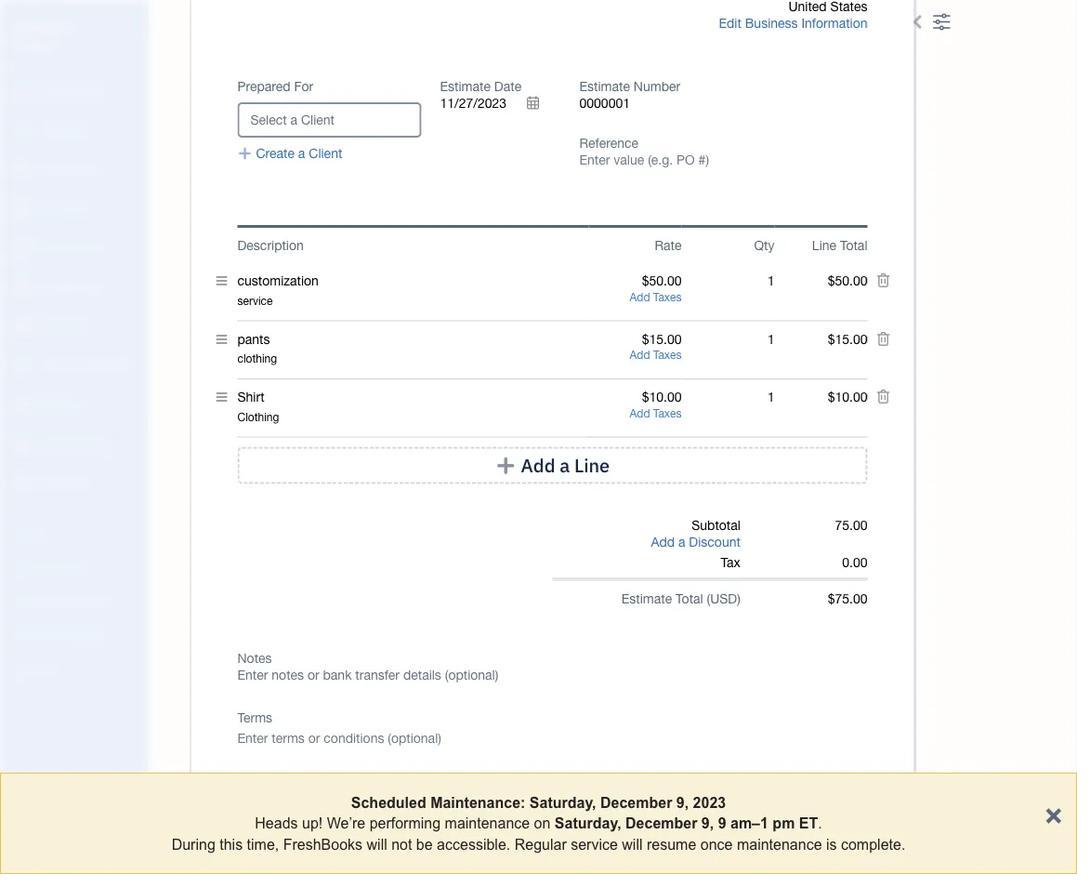 Task type: vqa. For each thing, say whether or not it's contained in the screenshot.
Estimate corresponding to Estimate Date
yes



Task type: locate. For each thing, give the bounding box(es) containing it.
edit business information
[[719, 16, 868, 31]]

0 vertical spatial total
[[841, 238, 868, 253]]

saturday, up 'on'
[[530, 794, 597, 811]]

)
[[738, 591, 741, 606]]

scheduled maintenance: saturday, december 9, 2023 heads up! we're performing maintenance on saturday, december 9, 9 am–1 pm et . during this time, freshbooks will not be accessible. regular service will resume once maintenance is complete.
[[172, 794, 906, 853]]

9,
[[677, 794, 689, 811], [702, 815, 714, 832]]

subtotal
[[692, 518, 741, 533]]

money image
[[12, 395, 34, 414]]

0 horizontal spatial 9,
[[677, 794, 689, 811]]

Estimate date in MM/DD/YYYY format text field
[[440, 96, 552, 112]]

maintenance
[[445, 815, 530, 832], [737, 836, 823, 853]]

delete line item image down delete line item image
[[876, 389, 891, 406]]

0 vertical spatial enter an item name text field
[[238, 273, 589, 290]]

Item Quantity text field
[[748, 332, 775, 347], [748, 390, 775, 405]]

1 vertical spatial line total (usd) text field
[[827, 332, 868, 347]]

team members link
[[5, 551, 143, 583]]

Item Rate (USD) text field
[[641, 332, 682, 347], [641, 390, 682, 405]]

add a line
[[521, 454, 610, 478]]

0 vertical spatial taxes
[[654, 291, 682, 304]]

estimate total ( usd )
[[622, 591, 741, 606]]

tax
[[721, 555, 741, 570]]

1 vertical spatial delete line item image
[[876, 389, 891, 406]]

0 vertical spatial enter an item description text field
[[238, 293, 589, 308]]

scheduled
[[351, 794, 427, 811]]

add taxes for item rate (usd) text box
[[630, 291, 682, 304]]

0 vertical spatial 9,
[[677, 794, 689, 811]]

total left (
[[676, 591, 704, 606]]

a inside add a line button
[[560, 454, 570, 478]]

estimate up enter an estimate # text field
[[580, 79, 630, 94]]

Enter an Item Name text field
[[238, 273, 589, 290], [238, 389, 589, 406]]

bars image
[[216, 273, 227, 290], [216, 389, 227, 406]]

delete line item image for third line total (usd) text field from the top
[[876, 389, 891, 406]]

taxes for item rate (usd) text field associated with enter an item description text field related to second line total (usd) text field from the bottom of the page
[[654, 349, 682, 362]]

1 horizontal spatial will
[[622, 836, 643, 853]]

and
[[45, 593, 65, 608]]

add
[[630, 291, 651, 304], [630, 349, 651, 362], [630, 407, 651, 420], [521, 454, 556, 478], [651, 534, 675, 550]]

0 horizontal spatial total
[[676, 591, 704, 606]]

2 item rate (usd) text field from the top
[[641, 390, 682, 405]]

0 vertical spatial bars image
[[216, 273, 227, 290]]

add taxes button
[[630, 291, 682, 304], [630, 349, 682, 362], [630, 407, 682, 420]]

2 add taxes from the top
[[630, 349, 682, 362]]

add for first line total (usd) text field from the top's enter an item description text field
[[630, 291, 651, 304]]

1 horizontal spatial 9,
[[702, 815, 714, 832]]

owner
[[15, 37, 52, 52]]

0 vertical spatial line
[[813, 238, 837, 253]]

Enter an Item Description text field
[[238, 293, 589, 308], [238, 352, 589, 366]]

2 item quantity text field from the top
[[748, 390, 775, 405]]

client
[[309, 146, 343, 161]]

1 horizontal spatial maintenance
[[737, 836, 823, 853]]

estimate up estimate date in mm/dd/yyyy format text field
[[440, 79, 491, 94]]

Item Rate (USD) text field
[[641, 273, 682, 289]]

1 vertical spatial item quantity text field
[[748, 390, 775, 405]]

2 add taxes button from the top
[[630, 349, 682, 362]]

december
[[601, 794, 673, 811], [626, 815, 698, 832]]

chevronleft image
[[910, 10, 929, 33]]

× button
[[1046, 796, 1063, 831]]

9, left 9
[[702, 815, 714, 832]]

total for line
[[841, 238, 868, 253]]

9
[[719, 815, 727, 832]]

0 vertical spatial delete line item image
[[876, 273, 891, 290]]

0 vertical spatial add taxes button
[[630, 291, 682, 304]]

total
[[841, 238, 868, 253], [676, 591, 704, 606]]

add taxes button for item rate (usd) text field associated with enter an item description text field related to second line total (usd) text field from the bottom of the page
[[630, 349, 682, 362]]

add taxes for item rate (usd) text field for enter an item description text box
[[630, 407, 682, 420]]

2 vertical spatial taxes
[[654, 407, 682, 420]]

1 bars image from the top
[[216, 273, 227, 290]]

2 vertical spatial line total (usd) text field
[[827, 390, 868, 405]]

line inside button
[[575, 454, 610, 478]]

bars image up bars image
[[216, 273, 227, 290]]

Enter an Item Name text field
[[238, 331, 589, 348]]

prepared
[[238, 79, 291, 94]]

add inside subtotal add a discount tax
[[651, 534, 675, 550]]

Terms text field
[[238, 730, 868, 747]]

chart image
[[12, 434, 34, 453]]

client image
[[12, 122, 34, 140]]

1 horizontal spatial line
[[813, 238, 837, 253]]

during
[[172, 836, 216, 853]]

estimate date
[[440, 79, 522, 94]]

0 vertical spatial item quantity text field
[[748, 332, 775, 347]]

will left not on the left
[[367, 836, 388, 853]]

1 vertical spatial add taxes
[[630, 349, 682, 362]]

will right the service
[[622, 836, 643, 853]]

bank connections link
[[5, 619, 143, 652]]

3 taxes from the top
[[654, 407, 682, 420]]

total for estimate
[[676, 591, 704, 606]]

1 vertical spatial bars image
[[216, 389, 227, 406]]

estimate
[[440, 79, 491, 94], [580, 79, 630, 94], [622, 591, 673, 606]]

add for enter an item description text box
[[630, 407, 651, 420]]

1 horizontal spatial a
[[560, 454, 570, 478]]

1 line total (usd) text field from the top
[[827, 273, 868, 289]]

2 bars image from the top
[[216, 389, 227, 406]]

terms
[[238, 710, 273, 725]]

0 vertical spatial a
[[298, 146, 305, 161]]

description
[[238, 238, 304, 253]]

2 taxes from the top
[[654, 349, 682, 362]]

line right plus icon
[[575, 454, 610, 478]]

enter an item name text field up enter an item description text box
[[238, 389, 589, 406]]

payment image
[[12, 239, 34, 258]]

enter an item name text field up enter an item name text box at top
[[238, 273, 589, 290]]

1 vertical spatial enter an item name text field
[[238, 389, 589, 406]]

Enter an Estimate # text field
[[580, 96, 631, 112]]

maintenance:
[[431, 794, 526, 811]]

1 will from the left
[[367, 836, 388, 853]]

1 vertical spatial enter an item description text field
[[238, 352, 589, 366]]

freshbooks
[[283, 836, 363, 853]]

item rate (usd) text field for enter an item description text box
[[641, 390, 682, 405]]

on
[[534, 815, 551, 832]]

.
[[819, 815, 823, 832]]

0 horizontal spatial line
[[575, 454, 610, 478]]

0.00
[[843, 555, 868, 570]]

prepared for
[[238, 79, 314, 94]]

0 horizontal spatial a
[[298, 146, 305, 161]]

plus image
[[238, 146, 253, 162]]

$75.00
[[828, 591, 868, 606]]

0 horizontal spatial maintenance
[[445, 815, 530, 832]]

saturday,
[[530, 794, 597, 811], [555, 815, 622, 832]]

bars image down bars image
[[216, 389, 227, 406]]

1 add taxes button from the top
[[630, 291, 682, 304]]

a inside 'create a client' button
[[298, 146, 305, 161]]

estimate for estimate date
[[440, 79, 491, 94]]

a left discount
[[679, 534, 686, 550]]

2023
[[693, 794, 727, 811]]

1 delete line item image from the top
[[876, 273, 891, 290]]

performing
[[370, 815, 441, 832]]

1 enter an item description text field from the top
[[238, 293, 589, 308]]

add inside button
[[521, 454, 556, 478]]

enter an item description text field up enter an item name text box at top
[[238, 293, 589, 308]]

et
[[800, 815, 819, 832]]

saturday, up the service
[[555, 815, 622, 832]]

delete line item image up delete line item image
[[876, 273, 891, 290]]

0 vertical spatial item rate (usd) text field
[[641, 332, 682, 347]]

2 enter an item name text field from the top
[[238, 389, 589, 406]]

line
[[813, 238, 837, 253], [575, 454, 610, 478]]

0 vertical spatial maintenance
[[445, 815, 530, 832]]

1 add taxes from the top
[[630, 291, 682, 304]]

apps
[[14, 524, 42, 539]]

2 horizontal spatial a
[[679, 534, 686, 550]]

1 item quantity text field from the top
[[748, 332, 775, 347]]

a for create
[[298, 146, 305, 161]]

Item Quantity text field
[[748, 273, 775, 289]]

a left "client"
[[298, 146, 305, 161]]

Notes text field
[[238, 667, 868, 684]]

add a line button
[[238, 447, 868, 485]]

2 vertical spatial add taxes
[[630, 407, 682, 420]]

1 vertical spatial saturday,
[[555, 815, 622, 832]]

2 enter an item description text field from the top
[[238, 352, 589, 366]]

team members
[[14, 558, 95, 574]]

1 horizontal spatial total
[[841, 238, 868, 253]]

2 line total (usd) text field from the top
[[827, 332, 868, 347]]

1 vertical spatial total
[[676, 591, 704, 606]]

a
[[298, 146, 305, 161], [560, 454, 570, 478], [679, 534, 686, 550]]

1 vertical spatial a
[[560, 454, 570, 478]]

enter an item description text field down enter an item name text box at top
[[238, 352, 589, 366]]

×
[[1046, 796, 1063, 831]]

total right qty
[[841, 238, 868, 253]]

3 add taxes from the top
[[630, 407, 682, 420]]

am–1
[[731, 815, 769, 832]]

maintenance down maintenance:
[[445, 815, 530, 832]]

2 vertical spatial add taxes button
[[630, 407, 682, 420]]

information
[[802, 16, 868, 31]]

1 vertical spatial line
[[575, 454, 610, 478]]

1 enter an item name text field from the top
[[238, 273, 589, 290]]

qty
[[755, 238, 775, 253]]

9, left 2023 at the bottom
[[677, 794, 689, 811]]

create
[[256, 146, 295, 161]]

usd
[[711, 591, 738, 606]]

Line Total (USD) text field
[[827, 273, 868, 289], [827, 332, 868, 347], [827, 390, 868, 405]]

0 vertical spatial line total (usd) text field
[[827, 273, 868, 289]]

1 vertical spatial item rate (usd) text field
[[641, 390, 682, 405]]

bars image
[[216, 331, 227, 348]]

3 add taxes button from the top
[[630, 407, 682, 420]]

1 vertical spatial 9,
[[702, 815, 714, 832]]

add taxes
[[630, 291, 682, 304], [630, 349, 682, 362], [630, 407, 682, 420]]

delete line item image
[[876, 273, 891, 290], [876, 389, 891, 406]]

1 taxes from the top
[[654, 291, 682, 304]]

will
[[367, 836, 388, 853], [622, 836, 643, 853]]

team
[[14, 558, 43, 574]]

taxes
[[654, 291, 682, 304], [654, 349, 682, 362], [654, 407, 682, 420]]

a for add
[[560, 454, 570, 478]]

notes
[[238, 651, 272, 666]]

× dialog
[[0, 773, 1078, 874]]

dashboard image
[[12, 83, 34, 101]]

1 item rate (usd) text field from the top
[[641, 332, 682, 347]]

0 vertical spatial add taxes
[[630, 291, 682, 304]]

1 vertical spatial taxes
[[654, 349, 682, 362]]

2 delete line item image from the top
[[876, 389, 891, 406]]

line right qty
[[813, 238, 837, 253]]

a right plus icon
[[560, 454, 570, 478]]

2 vertical spatial a
[[679, 534, 686, 550]]

1 vertical spatial add taxes button
[[630, 349, 682, 362]]

maintenance down pm
[[737, 836, 823, 853]]

subtotal add a discount tax
[[651, 518, 741, 570]]

0 horizontal spatial will
[[367, 836, 388, 853]]

business
[[746, 16, 798, 31]]



Task type: describe. For each thing, give the bounding box(es) containing it.
date
[[495, 79, 522, 94]]

resume
[[647, 836, 697, 853]]

create a client button
[[238, 146, 343, 162]]

item quantity text field for third line total (usd) text field from the top
[[748, 390, 775, 405]]

add taxes for item rate (usd) text field associated with enter an item description text field related to second line total (usd) text field from the bottom of the page
[[630, 349, 682, 362]]

estimate left (
[[622, 591, 673, 606]]

Reference Number text field
[[580, 153, 711, 168]]

company owner
[[15, 17, 73, 52]]

complete.
[[842, 836, 906, 853]]

service
[[571, 836, 618, 853]]

up!
[[302, 815, 323, 832]]

Enter an Item Description text field
[[238, 410, 589, 425]]

connections
[[43, 627, 109, 643]]

estimate number
[[580, 79, 681, 94]]

bars image for first line total (usd) text field from the top's enter an item description text field
[[216, 273, 227, 290]]

estimate image
[[12, 161, 34, 179]]

enter an item description text field for first line total (usd) text field from the top
[[238, 293, 589, 308]]

1 vertical spatial maintenance
[[737, 836, 823, 853]]

project image
[[12, 317, 34, 336]]

edit
[[719, 16, 742, 31]]

apps link
[[5, 516, 143, 549]]

timer image
[[12, 356, 34, 375]]

add taxes button for item rate (usd) text field for enter an item description text box
[[630, 407, 682, 420]]

bank
[[14, 627, 41, 643]]

discount
[[689, 534, 741, 550]]

time,
[[247, 836, 279, 853]]

bank connections
[[14, 627, 109, 643]]

line total
[[813, 238, 868, 253]]

settings link
[[5, 654, 143, 686]]

items and services
[[14, 593, 112, 608]]

bars image for enter an item description text box
[[216, 389, 227, 406]]

0 vertical spatial saturday,
[[530, 794, 597, 811]]

we're
[[327, 815, 366, 832]]

plus image
[[496, 457, 517, 475]]

add for enter an item description text field related to second line total (usd) text field from the bottom of the page
[[630, 349, 651, 362]]

enter an item name text field for first line total (usd) text field from the top's enter an item description text field
[[238, 273, 589, 290]]

this
[[220, 836, 243, 853]]

settings image
[[933, 10, 952, 33]]

enter an item description text field for second line total (usd) text field from the bottom of the page
[[238, 352, 589, 366]]

for
[[294, 79, 314, 94]]

delete line item image for first line total (usd) text field from the top
[[876, 273, 891, 290]]

company
[[15, 17, 73, 35]]

estimate for estimate number
[[580, 79, 630, 94]]

1 vertical spatial december
[[626, 815, 698, 832]]

taxes for item rate (usd) text field for enter an item description text box
[[654, 407, 682, 420]]

rate
[[655, 238, 682, 253]]

regular
[[515, 836, 567, 853]]

pm
[[773, 815, 795, 832]]

not
[[392, 836, 412, 853]]

is
[[827, 836, 837, 853]]

item quantity text field for second line total (usd) text field from the bottom of the page
[[748, 332, 775, 347]]

add a discount button
[[651, 534, 741, 551]]

number
[[634, 79, 681, 94]]

heads
[[255, 815, 298, 832]]

be
[[417, 836, 433, 853]]

once
[[701, 836, 733, 853]]

items
[[14, 593, 43, 608]]

(
[[707, 591, 711, 606]]

items and services link
[[5, 585, 143, 618]]

enter an item name text field for enter an item description text box
[[238, 389, 589, 406]]

add taxes button for item rate (usd) text box
[[630, 291, 682, 304]]

accessible.
[[437, 836, 511, 853]]

create a client
[[256, 146, 343, 161]]

2 will from the left
[[622, 836, 643, 853]]

a inside subtotal add a discount tax
[[679, 534, 686, 550]]

reference
[[580, 136, 639, 151]]

members
[[46, 558, 95, 574]]

edit business information button
[[719, 15, 868, 32]]

services
[[67, 593, 112, 608]]

75.00
[[836, 518, 868, 533]]

settings
[[14, 662, 57, 677]]

main element
[[0, 0, 195, 874]]

3 line total (usd) text field from the top
[[827, 390, 868, 405]]

expense image
[[12, 278, 34, 297]]

taxes for item rate (usd) text box
[[654, 291, 682, 304]]

invoice image
[[12, 200, 34, 219]]

0 vertical spatial december
[[601, 794, 673, 811]]

report image
[[12, 473, 34, 492]]

delete line item image
[[876, 331, 891, 348]]

item rate (usd) text field for enter an item description text field related to second line total (usd) text field from the bottom of the page
[[641, 332, 682, 347]]

Client text field
[[239, 105, 420, 136]]



